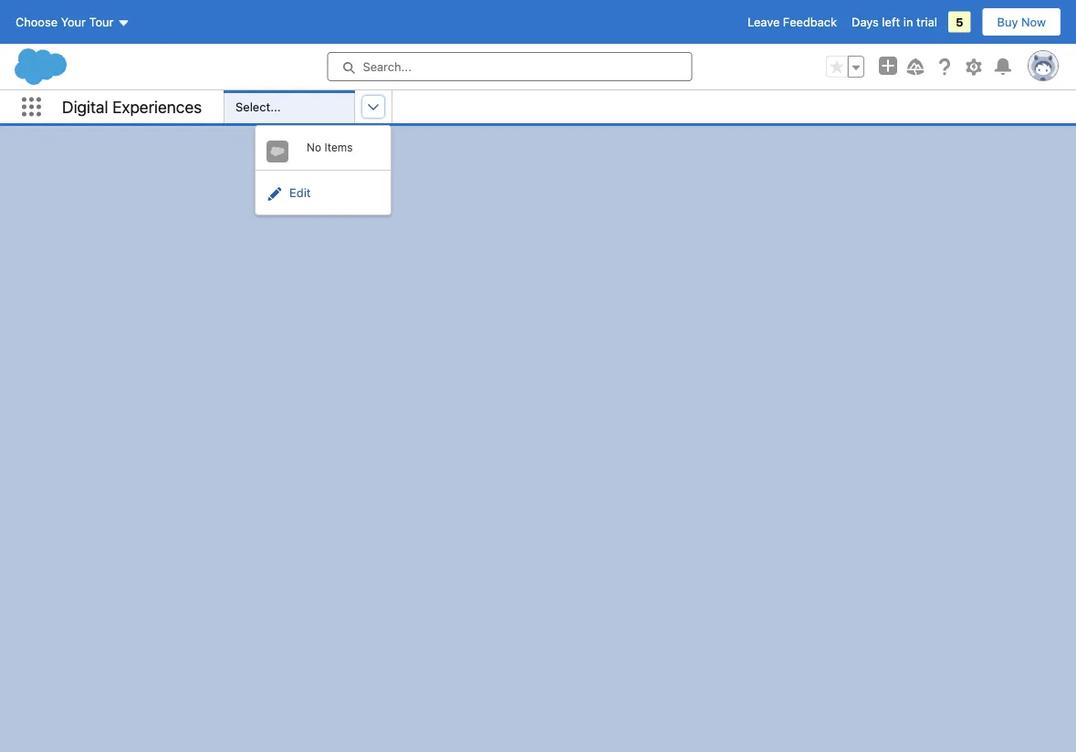 Task type: vqa. For each thing, say whether or not it's contained in the screenshot.
Acme for the Acme - 50 Widgets (Sample) link
no



Task type: describe. For each thing, give the bounding box(es) containing it.
no items
[[307, 141, 353, 153]]

buy now button
[[982, 7, 1062, 37]]

buy now
[[997, 15, 1046, 29]]

search... button
[[327, 52, 692, 81]]

select... link
[[232, 90, 354, 123]]

5
[[956, 15, 963, 29]]

leave feedback link
[[748, 15, 837, 29]]

trial
[[916, 15, 937, 29]]

digital experiences
[[62, 97, 202, 117]]

search...
[[363, 60, 412, 73]]

buy
[[997, 15, 1018, 29]]

no items link
[[256, 133, 391, 170]]

in
[[903, 15, 913, 29]]

workspace tabs for digital experiences tab list
[[393, 90, 1076, 123]]

your
[[61, 15, 86, 29]]

digital
[[62, 97, 108, 117]]

items
[[324, 141, 353, 153]]

experiences
[[112, 97, 202, 117]]

choose
[[16, 15, 58, 29]]

tour
[[89, 15, 114, 29]]

choose your tour
[[16, 15, 114, 29]]



Task type: locate. For each thing, give the bounding box(es) containing it.
leave
[[748, 15, 780, 29]]

days left in trial
[[852, 15, 937, 29]]

no
[[307, 141, 321, 153]]

now
[[1021, 15, 1046, 29]]

leave feedback
[[748, 15, 837, 29]]

left
[[882, 15, 900, 29]]

edit
[[289, 186, 311, 199]]

feedback
[[783, 15, 837, 29]]

navigation menu dialog
[[255, 125, 392, 215]]

choose your tour button
[[15, 7, 131, 37]]

days
[[852, 15, 879, 29]]

group
[[826, 56, 864, 78]]

select...
[[236, 100, 281, 114]]

edit button
[[267, 178, 380, 207]]



